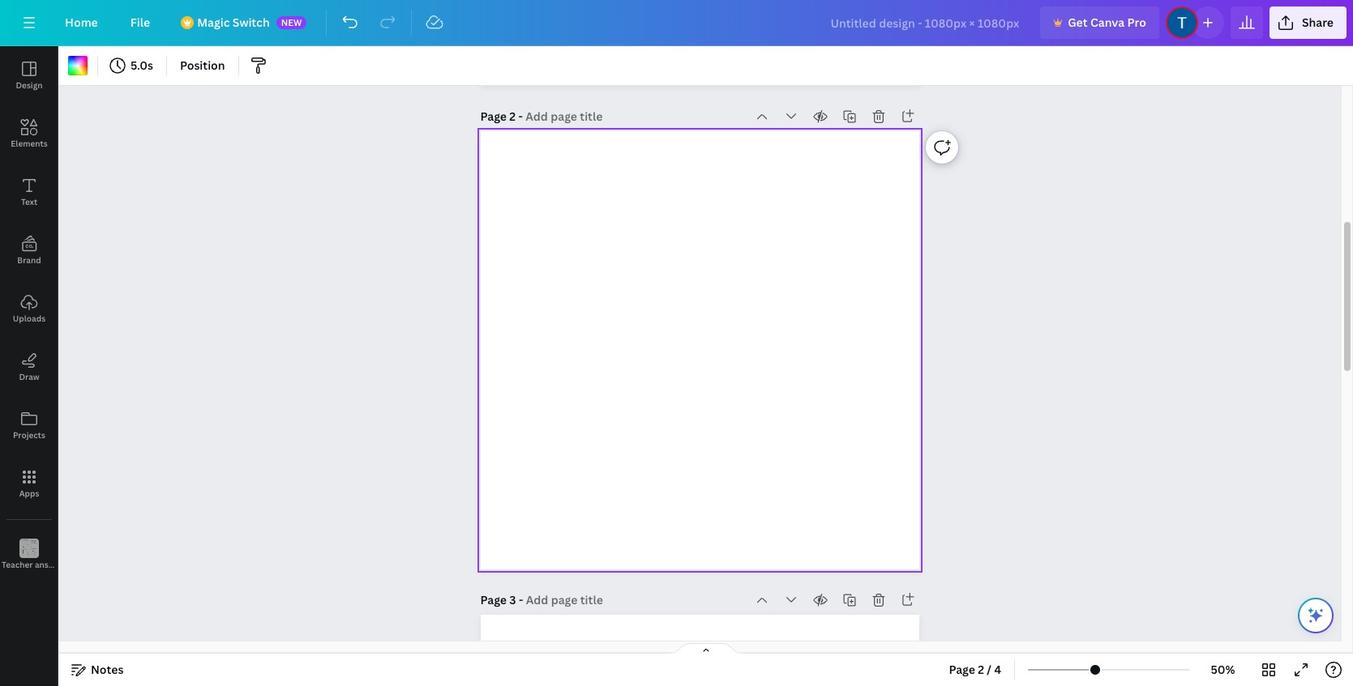 Task type: describe. For each thing, give the bounding box(es) containing it.
canva assistant image
[[1307, 607, 1326, 626]]

share button
[[1270, 6, 1347, 39]]

uploads button
[[0, 280, 58, 338]]

switch
[[233, 15, 270, 30]]

side panel tab list
[[0, 46, 83, 585]]

5.0s
[[131, 58, 153, 73]]

get
[[1068, 15, 1088, 30]]

home link
[[52, 6, 111, 39]]

show pages image
[[667, 643, 745, 656]]

projects
[[13, 430, 45, 441]]

share
[[1302, 15, 1334, 30]]

canva
[[1091, 15, 1125, 30]]

50% button
[[1197, 658, 1250, 684]]

page 2 / 4
[[949, 663, 1002, 678]]

position
[[180, 58, 225, 73]]

draw
[[19, 371, 39, 383]]

get canva pro button
[[1041, 6, 1160, 39]]

home
[[65, 15, 98, 30]]

text
[[21, 196, 37, 208]]

- for page 2 -
[[519, 109, 523, 124]]

3
[[510, 593, 516, 608]]

page for page 3
[[481, 593, 507, 608]]

position button
[[174, 53, 232, 79]]

/
[[987, 663, 992, 678]]

get canva pro
[[1068, 15, 1147, 30]]

50%
[[1211, 663, 1236, 678]]

Page title text field
[[526, 593, 605, 609]]

apps
[[19, 488, 39, 500]]

magic
[[197, 15, 230, 30]]

apps button
[[0, 455, 58, 513]]

elements button
[[0, 105, 58, 163]]



Task type: locate. For each thing, give the bounding box(es) containing it.
design button
[[0, 46, 58, 105]]

2 vertical spatial page
[[949, 663, 976, 678]]

elements
[[11, 138, 48, 149]]

brand button
[[0, 221, 58, 280]]

page left /
[[949, 663, 976, 678]]

2 for -
[[510, 109, 516, 124]]

page 2 -
[[481, 109, 526, 124]]

page 2 / 4 button
[[943, 658, 1008, 684]]

1 - from the top
[[519, 109, 523, 124]]

notes button
[[65, 658, 130, 684]]

5.0s button
[[105, 53, 160, 79]]

page left 3
[[481, 593, 507, 608]]

keys
[[65, 560, 83, 571]]

draw button
[[0, 338, 58, 397]]

new
[[281, 16, 302, 28]]

magic switch
[[197, 15, 270, 30]]

page
[[481, 109, 507, 124], [481, 593, 507, 608], [949, 663, 976, 678]]

pro
[[1128, 15, 1147, 30]]

page for page 2
[[481, 109, 507, 124]]

answer
[[35, 560, 63, 571]]

page 3 -
[[481, 593, 526, 608]]

uploads
[[13, 313, 46, 324]]

file button
[[117, 6, 163, 39]]

projects button
[[0, 397, 58, 455]]

- right 3
[[519, 593, 523, 608]]

Page title text field
[[526, 109, 605, 125]]

main menu bar
[[0, 0, 1354, 46]]

brand
[[17, 255, 41, 266]]

page inside button
[[949, 663, 976, 678]]

notes
[[91, 663, 124, 678]]

design
[[16, 79, 43, 91]]

-
[[519, 109, 523, 124], [519, 593, 523, 608]]

1 vertical spatial page
[[481, 593, 507, 608]]

2 for /
[[978, 663, 985, 678]]

2 left /
[[978, 663, 985, 678]]

- for page 3 -
[[519, 593, 523, 608]]

1 vertical spatial 2
[[978, 663, 985, 678]]

teacher
[[2, 560, 33, 571]]

1 vertical spatial -
[[519, 593, 523, 608]]

#ffffff image
[[68, 56, 88, 75]]

Design title text field
[[818, 6, 1034, 39]]

2
[[510, 109, 516, 124], [978, 663, 985, 678]]

4
[[995, 663, 1002, 678]]

1 horizontal spatial 2
[[978, 663, 985, 678]]

2 left page title text box
[[510, 109, 516, 124]]

0 vertical spatial -
[[519, 109, 523, 124]]

teacher answer keys
[[2, 560, 83, 571]]

page left page title text box
[[481, 109, 507, 124]]

;
[[28, 561, 30, 572]]

text button
[[0, 163, 58, 221]]

0 vertical spatial page
[[481, 109, 507, 124]]

2 - from the top
[[519, 593, 523, 608]]

0 vertical spatial 2
[[510, 109, 516, 124]]

2 inside button
[[978, 663, 985, 678]]

0 horizontal spatial 2
[[510, 109, 516, 124]]

- left page title text box
[[519, 109, 523, 124]]

file
[[130, 15, 150, 30]]



Task type: vqa. For each thing, say whether or not it's contained in the screenshot.
of
no



